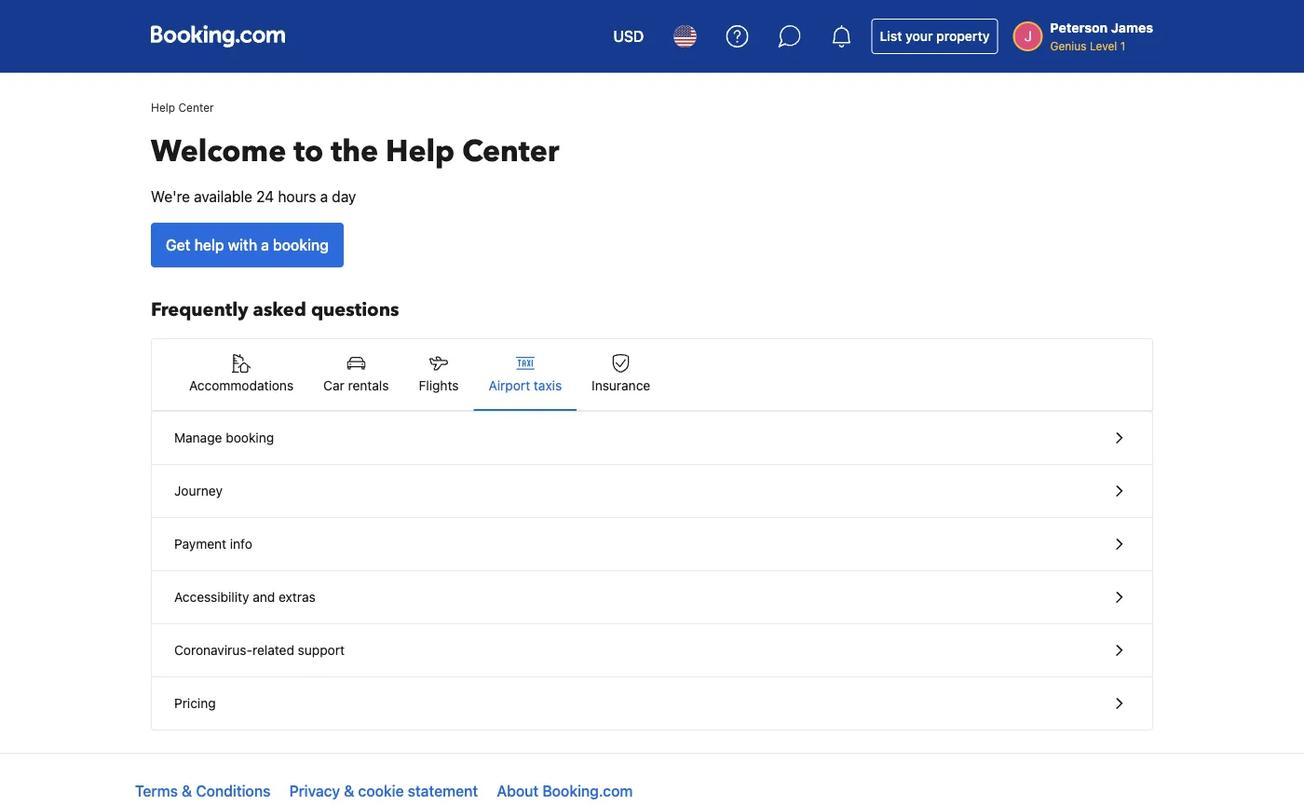 Task type: vqa. For each thing, say whether or not it's contained in the screenshot.
the My flight booking button
no



Task type: locate. For each thing, give the bounding box(es) containing it.
hours
[[278, 188, 316, 205]]

terms & conditions
[[135, 782, 271, 800]]

1
[[1121, 39, 1126, 52]]

welcome to the help center
[[151, 131, 560, 172]]

james
[[1111, 20, 1154, 35]]

1 & from the left
[[182, 782, 192, 800]]

get help with a booking button
[[151, 223, 344, 267]]

a
[[320, 188, 328, 205], [261, 236, 269, 254]]

peterson james genius level 1
[[1051, 20, 1154, 52]]

booking down hours
[[273, 236, 329, 254]]

1 vertical spatial a
[[261, 236, 269, 254]]

payment info
[[174, 536, 252, 552]]

airport taxis
[[489, 378, 562, 393]]

peterson
[[1051, 20, 1108, 35]]

& right terms
[[182, 782, 192, 800]]

0 horizontal spatial help
[[151, 101, 175, 114]]

frequently asked questions
[[151, 297, 399, 323]]

& for terms
[[182, 782, 192, 800]]

get help with a booking
[[166, 236, 329, 254]]

0 horizontal spatial a
[[261, 236, 269, 254]]

payment info button
[[152, 518, 1153, 571]]

insurance button
[[577, 339, 666, 410]]

& left cookie
[[344, 782, 355, 800]]

1 horizontal spatial center
[[462, 131, 560, 172]]

flights
[[419, 378, 459, 393]]

0 vertical spatial booking
[[273, 236, 329, 254]]

1 vertical spatial booking
[[226, 430, 274, 445]]

info
[[230, 536, 252, 552]]

a right with
[[261, 236, 269, 254]]

1 horizontal spatial a
[[320, 188, 328, 205]]

center
[[178, 101, 214, 114], [462, 131, 560, 172]]

to
[[294, 131, 324, 172]]

help up the welcome
[[151, 101, 175, 114]]

0 vertical spatial center
[[178, 101, 214, 114]]

&
[[182, 782, 192, 800], [344, 782, 355, 800]]

list
[[880, 28, 902, 44]]

level
[[1090, 39, 1118, 52]]

statement
[[408, 782, 478, 800]]

0 vertical spatial help
[[151, 101, 175, 114]]

booking inside button
[[226, 430, 274, 445]]

related
[[253, 643, 294, 658]]

day
[[332, 188, 356, 205]]

a inside button
[[261, 236, 269, 254]]

tab list containing accommodations
[[152, 339, 1153, 412]]

airport taxis button
[[474, 339, 577, 410]]

with
[[228, 236, 257, 254]]

cookie
[[358, 782, 404, 800]]

rentals
[[348, 378, 389, 393]]

tab list
[[152, 339, 1153, 412]]

booking right manage
[[226, 430, 274, 445]]

about booking.com link
[[497, 782, 633, 800]]

booking
[[273, 236, 329, 254], [226, 430, 274, 445]]

coronavirus-related support button
[[152, 624, 1153, 677]]

property
[[937, 28, 990, 44]]

available
[[194, 188, 252, 205]]

flights button
[[404, 339, 474, 410]]

help right the
[[386, 131, 455, 172]]

list your property link
[[872, 19, 998, 54]]

2 & from the left
[[344, 782, 355, 800]]

and
[[253, 589, 275, 605]]

manage
[[174, 430, 222, 445]]

a left day
[[320, 188, 328, 205]]

1 horizontal spatial help
[[386, 131, 455, 172]]

0 vertical spatial a
[[320, 188, 328, 205]]

journey button
[[152, 465, 1153, 518]]

0 horizontal spatial center
[[178, 101, 214, 114]]

genius
[[1051, 39, 1087, 52]]

extras
[[279, 589, 316, 605]]

journey
[[174, 483, 223, 499]]

help
[[151, 101, 175, 114], [386, 131, 455, 172]]

taxis
[[534, 378, 562, 393]]

0 horizontal spatial &
[[182, 782, 192, 800]]

1 vertical spatial center
[[462, 131, 560, 172]]

car rentals
[[323, 378, 389, 393]]

& for privacy
[[344, 782, 355, 800]]

1 horizontal spatial &
[[344, 782, 355, 800]]



Task type: describe. For each thing, give the bounding box(es) containing it.
manage booking button
[[152, 412, 1153, 465]]

we're available 24 hours a day
[[151, 188, 356, 205]]

24
[[256, 188, 274, 205]]

accommodations
[[189, 378, 294, 393]]

help center
[[151, 101, 214, 114]]

usd
[[613, 27, 644, 45]]

conditions
[[196, 782, 271, 800]]

about booking.com
[[497, 782, 633, 800]]

booking.com
[[543, 782, 633, 800]]

questions
[[311, 297, 399, 323]]

the
[[331, 131, 378, 172]]

manage booking
[[174, 430, 274, 445]]

accessibility and extras button
[[152, 571, 1153, 624]]

list your property
[[880, 28, 990, 44]]

pricing button
[[152, 677, 1153, 730]]

car
[[323, 378, 345, 393]]

accommodations button
[[174, 339, 309, 410]]

payment
[[174, 536, 226, 552]]

coronavirus-
[[174, 643, 253, 658]]

accessibility and extras
[[174, 589, 316, 605]]

support
[[298, 643, 345, 658]]

we're
[[151, 188, 190, 205]]

booking.com online hotel reservations image
[[151, 25, 285, 48]]

car rentals button
[[309, 339, 404, 410]]

welcome
[[151, 131, 286, 172]]

insurance
[[592, 378, 651, 393]]

about
[[497, 782, 539, 800]]

pricing
[[174, 696, 216, 711]]

frequently
[[151, 297, 248, 323]]

airport
[[489, 378, 530, 393]]

help
[[194, 236, 224, 254]]

terms
[[135, 782, 178, 800]]

privacy & cookie statement link
[[289, 782, 478, 800]]

accessibility
[[174, 589, 249, 605]]

get
[[166, 236, 191, 254]]

privacy & cookie statement
[[289, 782, 478, 800]]

privacy
[[289, 782, 340, 800]]

terms & conditions link
[[135, 782, 271, 800]]

your
[[906, 28, 933, 44]]

usd button
[[602, 14, 656, 59]]

booking inside button
[[273, 236, 329, 254]]

coronavirus-related support
[[174, 643, 345, 658]]

1 vertical spatial help
[[386, 131, 455, 172]]

asked
[[253, 297, 307, 323]]



